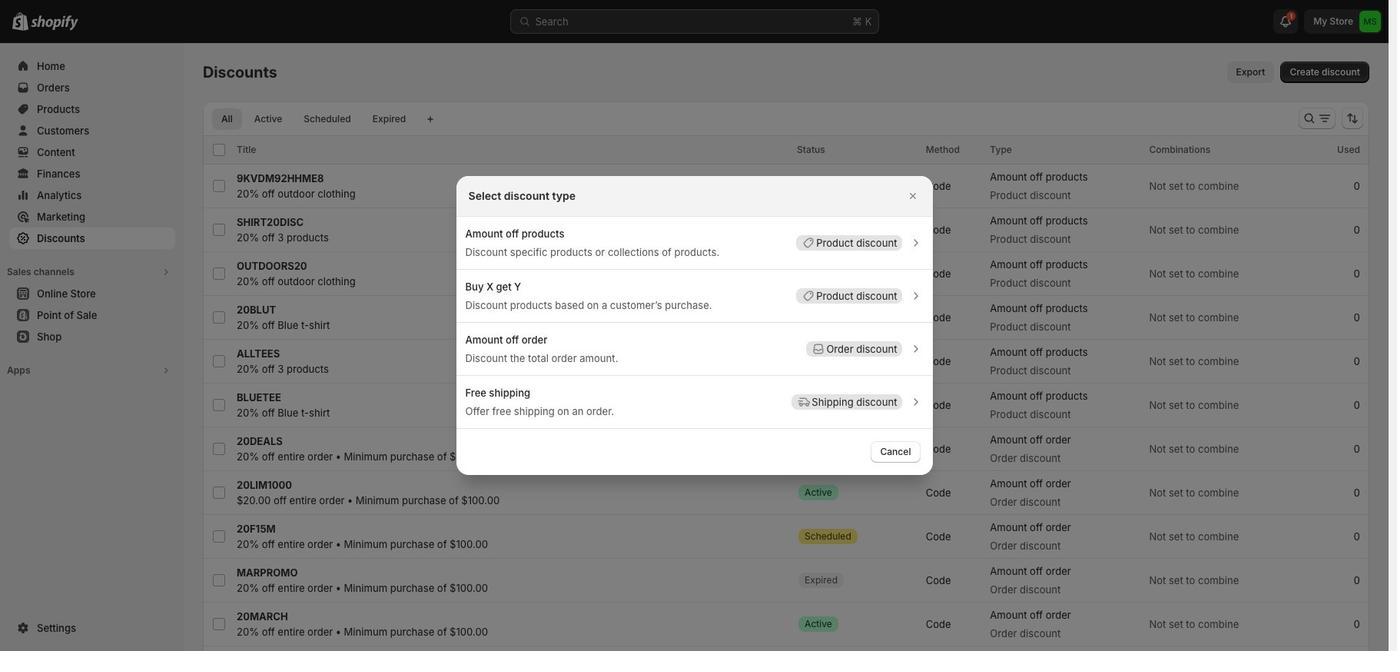 Task type: locate. For each thing, give the bounding box(es) containing it.
dialog
[[0, 176, 1389, 475]]

tab list
[[209, 108, 418, 130]]

shopify image
[[31, 15, 78, 31]]



Task type: vqa. For each thing, say whether or not it's contained in the screenshot.
Shopify image on the left of page
yes



